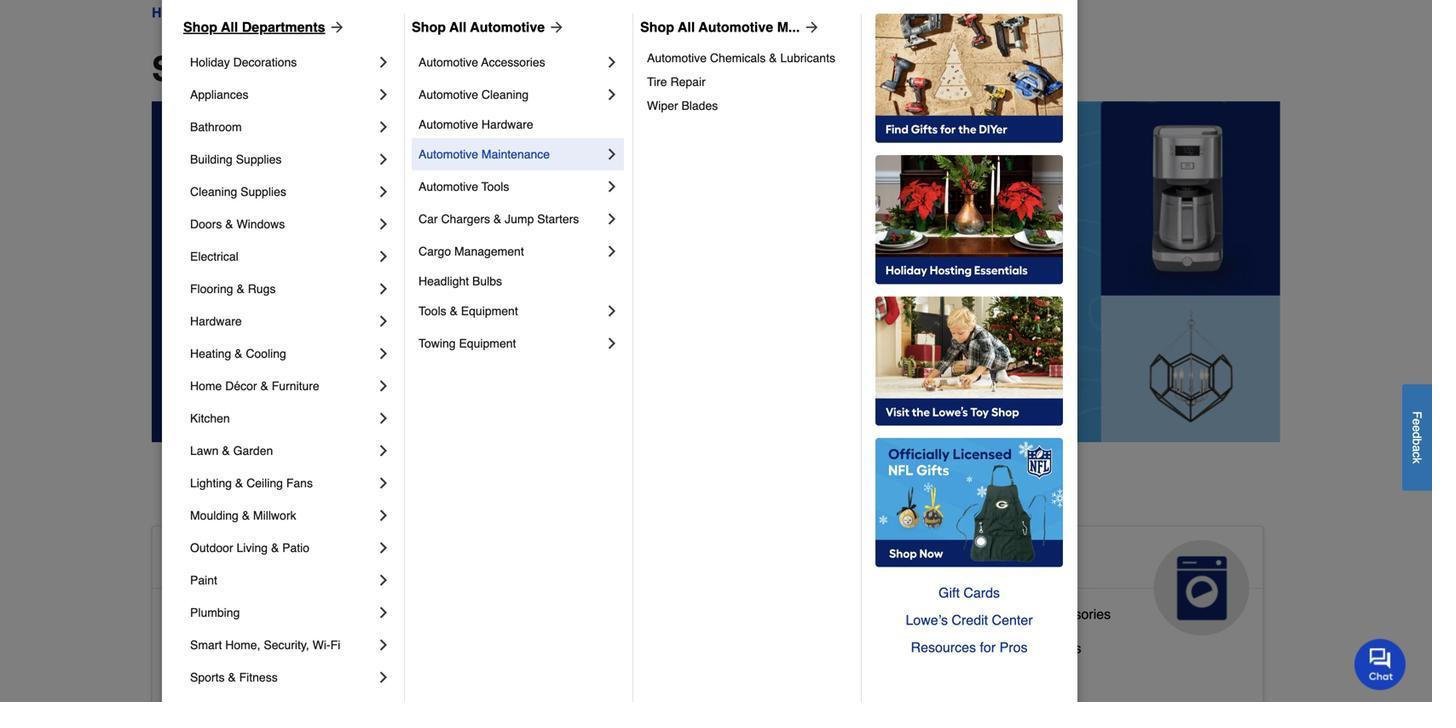 Task type: locate. For each thing, give the bounding box(es) containing it.
shop all automotive m...
[[640, 19, 800, 35]]

3 shop from the left
[[640, 19, 674, 35]]

smart
[[190, 639, 222, 652]]

moulding & millwork
[[190, 509, 296, 523]]

equipment down bulbs
[[461, 304, 518, 318]]

supplies
[[236, 153, 282, 166], [241, 185, 286, 199], [607, 634, 659, 650]]

all up holiday decorations
[[221, 19, 238, 35]]

arrow right image inside the shop all departments "link"
[[325, 19, 346, 36]]

1 vertical spatial cleaning
[[190, 185, 237, 199]]

lighting
[[190, 477, 232, 490]]

& left patio
[[271, 541, 279, 555]]

& left pros
[[988, 641, 997, 656]]

furniture up kitchen link
[[272, 379, 319, 393]]

3 accessible from the top
[[166, 641, 231, 656]]

shop all automotive
[[412, 19, 545, 35]]

0 horizontal spatial appliances
[[190, 88, 249, 101]]

hardware down flooring
[[190, 315, 242, 328]]

supplies for building supplies
[[236, 153, 282, 166]]

arrow right image up shop all departments
[[325, 19, 346, 36]]

1 horizontal spatial tools
[[482, 180, 509, 194]]

holiday hosting essentials. image
[[876, 155, 1063, 285]]

2 accessible from the top
[[166, 607, 231, 622]]

chevron right image for tools & equipment
[[604, 303, 621, 320]]

animal
[[546, 547, 626, 575]]

cards
[[964, 585, 1000, 601]]

chevron right image for appliances
[[375, 86, 392, 103]]

accessories inside appliance parts & accessories link
[[1038, 607, 1111, 622]]

chevron right image for heating & cooling
[[375, 345, 392, 362]]

resources for pros
[[911, 640, 1028, 656]]

care
[[546, 575, 599, 602]]

accessories up chillers
[[1038, 607, 1111, 622]]

jump
[[505, 212, 534, 226]]

1 horizontal spatial pet
[[656, 547, 693, 575]]

& down headlight bulbs
[[450, 304, 458, 318]]

appliance
[[926, 607, 986, 622]]

& right houses,
[[663, 668, 672, 684]]

0 vertical spatial cleaning
[[482, 88, 529, 101]]

chevron right image for sports & fitness
[[375, 669, 392, 686]]

towing equipment
[[419, 337, 516, 350]]

0 vertical spatial pet
[[656, 547, 693, 575]]

appliances link up chillers
[[912, 527, 1263, 636]]

credit
[[952, 613, 988, 628]]

flooring & rugs
[[190, 282, 276, 296]]

shop up holiday
[[183, 19, 217, 35]]

headlight bulbs
[[419, 275, 502, 288]]

2 vertical spatial supplies
[[607, 634, 659, 650]]

chevron right image for moulding & millwork
[[375, 507, 392, 524]]

automotive chemicals & lubricants link
[[647, 46, 849, 70]]

tools down headlight
[[419, 304, 447, 318]]

moulding & millwork link
[[190, 500, 375, 532]]

tire repair
[[647, 75, 706, 89]]

shop
[[152, 49, 237, 89]]

& inside animal & pet care
[[632, 547, 650, 575]]

decorations
[[233, 55, 297, 69]]

appliances image
[[1154, 541, 1250, 636]]

supplies up "cleaning supplies"
[[236, 153, 282, 166]]

1 vertical spatial hardware
[[190, 315, 242, 328]]

automotive cleaning link
[[419, 78, 604, 111]]

automotive up automotive tools
[[419, 148, 478, 161]]

cleaning down the automotive accessories link
[[482, 88, 529, 101]]

1 horizontal spatial arrow right image
[[545, 19, 565, 36]]

appliances down holiday
[[190, 88, 249, 101]]

automotive up automotive cleaning
[[419, 55, 478, 69]]

arrow right image up the automotive accessories link
[[545, 19, 565, 36]]

appliances
[[190, 88, 249, 101], [926, 547, 1053, 575]]

bathroom up building
[[190, 120, 242, 134]]

shop for shop all automotive m...
[[640, 19, 674, 35]]

all up automotive accessories
[[449, 19, 467, 35]]

2 horizontal spatial shop
[[640, 19, 674, 35]]

chevron right image for flooring & rugs
[[375, 281, 392, 298]]

0 horizontal spatial appliances link
[[190, 78, 375, 111]]

center
[[992, 613, 1033, 628]]

pros
[[1000, 640, 1028, 656]]

chevron right image
[[375, 54, 392, 71], [604, 146, 621, 163], [604, 178, 621, 195], [375, 183, 392, 200], [604, 211, 621, 228], [375, 281, 392, 298], [375, 313, 392, 330], [604, 335, 621, 352], [375, 410, 392, 427], [375, 443, 392, 460], [375, 507, 392, 524], [375, 605, 392, 622], [375, 637, 392, 654]]

visit the lowe's toy shop. image
[[876, 297, 1063, 426]]

1 vertical spatial equipment
[[459, 337, 516, 350]]

appliances link down decorations
[[190, 78, 375, 111]]

arrow right image
[[325, 19, 346, 36], [545, 19, 565, 36]]

0 vertical spatial appliances link
[[190, 78, 375, 111]]

officially licensed n f l gifts. shop now. image
[[876, 438, 1063, 568]]

repair
[[671, 75, 706, 89]]

& right doors
[[225, 217, 233, 231]]

arrow right image inside shop all automotive link
[[545, 19, 565, 36]]

1 vertical spatial supplies
[[241, 185, 286, 199]]

plumbing link
[[190, 597, 375, 629]]

bathroom up "smart home, security, wi-fi"
[[235, 607, 294, 622]]

car chargers & jump starters
[[419, 212, 579, 226]]

animal & pet care
[[546, 547, 693, 602]]

1 vertical spatial accessories
[[1038, 607, 1111, 622]]

0 vertical spatial appliances
[[190, 88, 249, 101]]

home décor & furniture link
[[190, 370, 375, 402]]

accessories up automotive cleaning link
[[481, 55, 545, 69]]

lowe's
[[906, 613, 948, 628]]

building
[[190, 153, 233, 166]]

chevron right image for doors & windows
[[375, 216, 392, 233]]

flooring & rugs link
[[190, 273, 375, 305]]

patio
[[282, 541, 310, 555]]

wiper blades
[[647, 99, 718, 113]]

2 arrow right image from the left
[[545, 19, 565, 36]]

departments for shop
[[298, 49, 507, 89]]

& inside 'link'
[[988, 641, 997, 656]]

automotive up automotive hardware
[[419, 88, 478, 101]]

millwork
[[253, 509, 296, 523]]

cleaning down building
[[190, 185, 237, 199]]

holiday
[[190, 55, 230, 69]]

shop inside "link"
[[183, 19, 217, 35]]

1 vertical spatial appliances link
[[912, 527, 1263, 636]]

1 vertical spatial pet
[[546, 668, 567, 684]]

departments inside "link"
[[242, 19, 325, 35]]

wiper
[[647, 99, 678, 113]]

1 horizontal spatial furniture
[[676, 668, 730, 684]]

beverage
[[926, 641, 984, 656]]

1 horizontal spatial appliances
[[926, 547, 1053, 575]]

shop all departments
[[152, 49, 507, 89]]

automotive up the chargers at left top
[[419, 180, 478, 194]]

appliances up cards
[[926, 547, 1053, 575]]

fans
[[286, 477, 313, 490]]

pet inside animal & pet care
[[656, 547, 693, 575]]

for
[[980, 640, 996, 656]]

equipment
[[461, 304, 518, 318], [459, 337, 516, 350]]

2 shop from the left
[[412, 19, 446, 35]]

e up the d
[[1411, 419, 1424, 425]]

supplies up windows
[[241, 185, 286, 199]]

automotive cleaning
[[419, 88, 529, 101]]

all inside "link"
[[221, 19, 238, 35]]

automotive up the automotive accessories link
[[470, 19, 545, 35]]

0 horizontal spatial tools
[[419, 304, 447, 318]]

shop for shop all automotive
[[412, 19, 446, 35]]

all for shop all automotive m...
[[678, 19, 695, 35]]

tools up car chargers & jump starters
[[482, 180, 509, 194]]

automotive inside 'link'
[[419, 148, 478, 161]]

chevron right image for cleaning supplies
[[375, 183, 392, 200]]

livestock supplies link
[[546, 630, 659, 664]]

automotive
[[470, 19, 545, 35], [699, 19, 773, 35], [647, 51, 707, 65], [419, 55, 478, 69], [419, 88, 478, 101], [419, 118, 478, 131], [419, 148, 478, 161], [419, 180, 478, 194]]

shop all automotive link
[[412, 17, 565, 38]]

pet beds, houses, & furniture link
[[546, 664, 730, 698]]

automotive hardware
[[419, 118, 533, 131]]

furniture
[[272, 379, 319, 393], [676, 668, 730, 684]]

supplies up houses,
[[607, 634, 659, 650]]

1 shop from the left
[[183, 19, 217, 35]]

1 vertical spatial tools
[[419, 304, 447, 318]]

departments link
[[205, 3, 283, 23]]

4 accessible from the top
[[166, 675, 231, 691]]

1 accessible from the top
[[166, 547, 291, 575]]

shop up tire
[[640, 19, 674, 35]]

all up repair
[[678, 19, 695, 35]]

1 vertical spatial appliances
[[926, 547, 1053, 575]]

& right décor
[[260, 379, 268, 393]]

accessible bathroom link
[[166, 603, 294, 637]]

equipment down tools & equipment
[[459, 337, 516, 350]]

0 vertical spatial supplies
[[236, 153, 282, 166]]

k
[[1411, 458, 1424, 464]]

e up b
[[1411, 425, 1424, 432]]

0 vertical spatial bathroom
[[190, 120, 242, 134]]

& left rugs
[[237, 282, 245, 296]]

&
[[769, 51, 777, 65], [494, 212, 502, 226], [225, 217, 233, 231], [237, 282, 245, 296], [450, 304, 458, 318], [235, 347, 243, 361], [260, 379, 268, 393], [222, 444, 230, 458], [235, 477, 243, 490], [242, 509, 250, 523], [271, 541, 279, 555], [632, 547, 650, 575], [1025, 607, 1035, 622], [988, 641, 997, 656], [663, 668, 672, 684], [228, 671, 236, 685], [271, 675, 280, 691]]

tools
[[482, 180, 509, 194], [419, 304, 447, 318]]

automotive for automotive tools
[[419, 180, 478, 194]]

shop for shop all departments
[[183, 19, 217, 35]]

cargo management link
[[419, 235, 604, 268]]

automotive up the tire repair
[[647, 51, 707, 65]]

1 horizontal spatial hardware
[[482, 118, 533, 131]]

automotive tools link
[[419, 171, 604, 203]]

shop all departments
[[183, 19, 325, 35]]

1 horizontal spatial shop
[[412, 19, 446, 35]]

chevron right image for automotive maintenance
[[604, 146, 621, 163]]

1 vertical spatial furniture
[[676, 668, 730, 684]]

chevron right image for home décor & furniture
[[375, 378, 392, 395]]

& left millwork
[[242, 509, 250, 523]]

& left jump
[[494, 212, 502, 226]]

0 horizontal spatial accessories
[[481, 55, 545, 69]]

f e e d b a c k button
[[1403, 384, 1432, 491]]

arrow right image
[[800, 19, 820, 36]]

chat invite button image
[[1355, 639, 1407, 691]]

& left ceiling
[[235, 477, 243, 490]]

hardware down automotive cleaning link
[[482, 118, 533, 131]]

pet beds, houses, & furniture
[[546, 668, 730, 684]]

1 arrow right image from the left
[[325, 19, 346, 36]]

heating & cooling link
[[190, 338, 375, 370]]

shop up automotive accessories
[[412, 19, 446, 35]]

gift
[[939, 585, 960, 601]]

departments for shop
[[242, 19, 325, 35]]

outdoor
[[190, 541, 233, 555]]

outdoor living & patio link
[[190, 532, 375, 564]]

electrical link
[[190, 240, 375, 273]]

0 vertical spatial accessories
[[481, 55, 545, 69]]

0 horizontal spatial arrow right image
[[325, 19, 346, 36]]

décor
[[225, 379, 257, 393]]

chevron right image for lighting & ceiling fans
[[375, 475, 392, 492]]

1 horizontal spatial accessories
[[1038, 607, 1111, 622]]

& right the animal
[[632, 547, 650, 575]]

chevron right image for bathroom
[[375, 119, 392, 136]]

0 vertical spatial furniture
[[272, 379, 319, 393]]

headlight
[[419, 275, 469, 288]]

chevron right image
[[604, 54, 621, 71], [375, 86, 392, 103], [604, 86, 621, 103], [375, 119, 392, 136], [375, 151, 392, 168], [375, 216, 392, 233], [604, 243, 621, 260], [375, 248, 392, 265], [604, 303, 621, 320], [375, 345, 392, 362], [375, 378, 392, 395], [375, 475, 392, 492], [375, 540, 392, 557], [375, 572, 392, 589], [375, 669, 392, 686]]

moulding
[[190, 509, 239, 523]]

accessible
[[166, 547, 291, 575], [166, 607, 231, 622], [166, 641, 231, 656], [166, 675, 231, 691]]

shop all automotive m... link
[[640, 17, 820, 38]]

0 horizontal spatial shop
[[183, 19, 217, 35]]

cargo
[[419, 245, 451, 258]]

automotive for automotive maintenance
[[419, 148, 478, 161]]

f
[[1411, 411, 1424, 419]]

0 horizontal spatial pet
[[546, 668, 567, 684]]

building supplies link
[[190, 143, 375, 176]]

1 horizontal spatial cleaning
[[482, 88, 529, 101]]

tools & equipment
[[419, 304, 518, 318]]

furniture right houses,
[[676, 668, 730, 684]]

accessible for accessible bedroom
[[166, 641, 231, 656]]

chevron right image for kitchen
[[375, 410, 392, 427]]

0 vertical spatial tools
[[482, 180, 509, 194]]

0 horizontal spatial cleaning
[[190, 185, 237, 199]]

automotive down automotive cleaning
[[419, 118, 478, 131]]



Task type: describe. For each thing, give the bounding box(es) containing it.
chevron right image for holiday decorations
[[375, 54, 392, 71]]

tire repair link
[[647, 70, 849, 94]]

chevron right image for smart home, security, wi-fi
[[375, 637, 392, 654]]

1 e from the top
[[1411, 419, 1424, 425]]

sports & fitness link
[[190, 662, 375, 694]]

0 horizontal spatial furniture
[[272, 379, 319, 393]]

electrical
[[190, 250, 239, 263]]

0 vertical spatial equipment
[[461, 304, 518, 318]]

a
[[1411, 445, 1424, 452]]

& left "cooling" in the left of the page
[[235, 347, 243, 361]]

automotive chemicals & lubricants
[[647, 51, 836, 65]]

maintenance
[[482, 148, 550, 161]]

appliance parts & accessories link
[[926, 603, 1111, 637]]

wi-
[[313, 639, 331, 652]]

plumbing
[[190, 606, 240, 620]]

accessible bedroom link
[[166, 637, 291, 671]]

arrow right image for shop all automotive
[[545, 19, 565, 36]]

chevron right image for paint
[[375, 572, 392, 589]]

security,
[[264, 639, 309, 652]]

accessible home link
[[153, 527, 504, 636]]

building supplies
[[190, 153, 282, 166]]

hardware link
[[190, 305, 375, 338]]

m...
[[777, 19, 800, 35]]

bathroom link
[[190, 111, 375, 143]]

car chargers & jump starters link
[[419, 203, 604, 235]]

chevron right image for cargo management
[[604, 243, 621, 260]]

shop all departments link
[[183, 17, 346, 38]]

fi
[[331, 639, 340, 652]]

appliance parts & accessories
[[926, 607, 1111, 622]]

animal & pet care link
[[533, 527, 883, 636]]

headlight bulbs link
[[419, 268, 621, 295]]

rugs
[[248, 282, 276, 296]]

tire
[[647, 75, 667, 89]]

animal & pet care image
[[774, 541, 870, 636]]

automotive up the chemicals on the top of page
[[699, 19, 773, 35]]

beverage & wine chillers link
[[926, 637, 1082, 671]]

accessible for accessible bathroom
[[166, 607, 231, 622]]

& right entry
[[271, 675, 280, 691]]

chevron right image for automotive tools
[[604, 178, 621, 195]]

automotive for automotive hardware
[[419, 118, 478, 131]]

all for shop all automotive
[[449, 19, 467, 35]]

lubricants
[[780, 51, 836, 65]]

holiday decorations
[[190, 55, 297, 69]]

home link
[[152, 3, 190, 23]]

automotive for automotive accessories
[[419, 55, 478, 69]]

houses,
[[609, 668, 659, 684]]

ceiling
[[247, 477, 283, 490]]

kitchen
[[190, 412, 230, 425]]

chemicals
[[710, 51, 766, 65]]

& right lawn
[[222, 444, 230, 458]]

& up "tire repair" link
[[769, 51, 777, 65]]

1 vertical spatial bathroom
[[235, 607, 294, 622]]

resources
[[911, 640, 976, 656]]

chevron right image for automotive cleaning
[[604, 86, 621, 103]]

chevron right image for hardware
[[375, 313, 392, 330]]

accessible for accessible entry & home
[[166, 675, 231, 691]]

1 horizontal spatial appliances link
[[912, 527, 1263, 636]]

home,
[[225, 639, 260, 652]]

automotive hardware link
[[419, 111, 621, 138]]

automotive maintenance
[[419, 148, 550, 161]]

arrow right image for shop all departments
[[325, 19, 346, 36]]

bedroom
[[235, 641, 291, 656]]

accessories inside the automotive accessories link
[[481, 55, 545, 69]]

chevron right image for lawn & garden
[[375, 443, 392, 460]]

management
[[454, 245, 524, 258]]

tools & equipment link
[[419, 295, 604, 327]]

all down the shop all departments "link"
[[246, 49, 289, 89]]

2 e from the top
[[1411, 425, 1424, 432]]

accessible home
[[166, 547, 364, 575]]

automotive tools
[[419, 180, 509, 194]]

automotive for automotive chemicals & lubricants
[[647, 51, 707, 65]]

& right parts
[[1025, 607, 1035, 622]]

chevron right image for electrical
[[375, 248, 392, 265]]

automotive accessories link
[[419, 46, 604, 78]]

chevron right image for car chargers & jump starters
[[604, 211, 621, 228]]

lawn
[[190, 444, 219, 458]]

accessible bedroom
[[166, 641, 291, 656]]

wiper blades link
[[647, 94, 849, 118]]

paint
[[190, 574, 217, 587]]

chevron right image for building supplies
[[375, 151, 392, 168]]

chillers
[[1036, 641, 1082, 656]]

starters
[[537, 212, 579, 226]]

automotive for automotive cleaning
[[419, 88, 478, 101]]

d
[[1411, 432, 1424, 439]]

lighting & ceiling fans link
[[190, 467, 375, 500]]

accessible home image
[[394, 541, 490, 636]]

supplies for livestock supplies
[[607, 634, 659, 650]]

find gifts for the diyer. image
[[876, 14, 1063, 143]]

accessible for accessible home
[[166, 547, 291, 575]]

cooling
[[246, 347, 286, 361]]

chevron right image for outdoor living & patio
[[375, 540, 392, 557]]

entry
[[235, 675, 267, 691]]

heating & cooling
[[190, 347, 286, 361]]

chevron right image for automotive accessories
[[604, 54, 621, 71]]

outdoor living & patio
[[190, 541, 310, 555]]

car
[[419, 212, 438, 226]]

sports
[[190, 671, 225, 685]]

all for shop all departments
[[221, 19, 238, 35]]

resources for pros link
[[876, 634, 1063, 662]]

enjoy savings year-round. no matter what you're shopping for, find what you need at a great price. image
[[152, 101, 1281, 442]]

fitness
[[239, 671, 278, 685]]

chargers
[[441, 212, 490, 226]]

supplies for cleaning supplies
[[241, 185, 286, 199]]

flooring
[[190, 282, 233, 296]]

towing
[[419, 337, 456, 350]]

smart home, security, wi-fi link
[[190, 629, 375, 662]]

kitchen link
[[190, 402, 375, 435]]

0 vertical spatial hardware
[[482, 118, 533, 131]]

doors
[[190, 217, 222, 231]]

gift cards
[[939, 585, 1000, 601]]

gift cards link
[[876, 580, 1063, 607]]

doors & windows link
[[190, 208, 375, 240]]

living
[[237, 541, 268, 555]]

chevron right image for towing equipment
[[604, 335, 621, 352]]

automotive accessories
[[419, 55, 545, 69]]

0 horizontal spatial hardware
[[190, 315, 242, 328]]

chevron right image for plumbing
[[375, 605, 392, 622]]

parts
[[990, 607, 1022, 622]]

lowe's credit center
[[906, 613, 1033, 628]]

& down accessible bedroom link
[[228, 671, 236, 685]]

beverage & wine chillers
[[926, 641, 1082, 656]]

garden
[[233, 444, 273, 458]]



